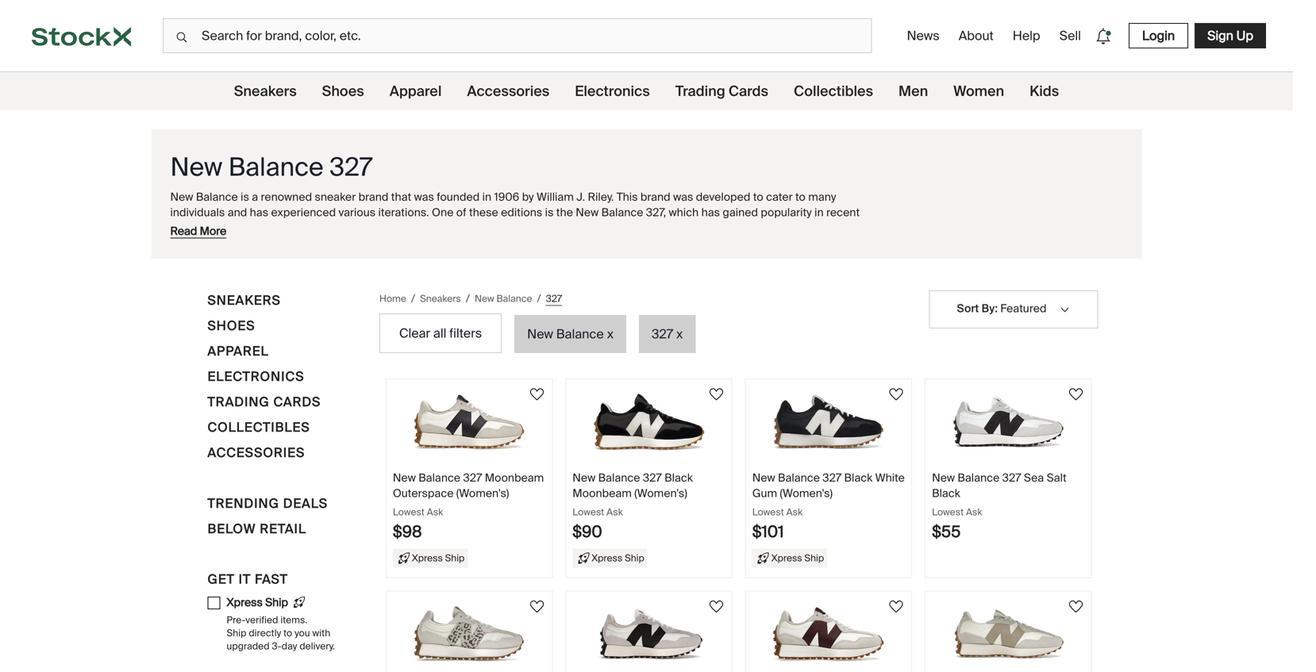 Task type: locate. For each thing, give the bounding box(es) containing it.
black inside new balance 327 black moonbeam (women's) lowest ask $90
[[665, 471, 693, 485]]

cater
[[766, 190, 793, 204]]

individuals
[[170, 205, 225, 220]]

0 vertical spatial sneakers
[[295, 220, 342, 235]]

more
[[200, 224, 226, 239]]

0 horizontal spatial sneakers
[[295, 220, 342, 235]]

electronics
[[575, 82, 650, 100], [208, 368, 304, 385]]

0 vertical spatial collectibles
[[794, 82, 873, 100]]

ship down new balance 327 moonbeam outerspace (women's) lowest ask $98 at the bottom of page
[[445, 552, 465, 564]]

riley.
[[588, 190, 614, 204]]

0 horizontal spatial moonbeam
[[485, 471, 544, 485]]

lowest inside new balance 327 black white gum (women's) lowest ask $101
[[752, 506, 784, 518]]

brand up various in the top left of the page
[[359, 190, 389, 204]]

the
[[556, 205, 573, 220], [582, 220, 599, 235]]

founded
[[437, 190, 480, 204]]

new balance 327 black moonbeam (women's) lowest ask $90
[[573, 471, 693, 542]]

0 horizontal spatial was
[[414, 190, 434, 204]]

moonbeam inside new balance 327 black moonbeam (women's) lowest ask $90
[[573, 486, 632, 501]]

1 has from the left
[[250, 205, 268, 220]]

2 ask from the left
[[607, 506, 623, 518]]

(women's) right gum
[[780, 486, 833, 501]]

ship inside the pre-verified items. ship directly to you with upgraded 3-day delivery.
[[227, 627, 246, 640]]

lowest inside new balance 327 sea salt black lowest ask $55
[[932, 506, 964, 518]]

2 horizontal spatial and
[[727, 220, 746, 235]]

sort
[[957, 301, 979, 316]]

black
[[665, 471, 693, 485], [844, 471, 873, 485], [932, 486, 960, 501]]

Search... search field
[[163, 18, 872, 53]]

(women's) down new balance 327 black moonbeam (women's) image
[[635, 486, 687, 501]]

1 horizontal spatial has
[[701, 205, 720, 220]]

lowest up $90 at the bottom of page
[[573, 506, 604, 518]]

new inside new balance 327 black white gum (women's) lowest ask $101
[[752, 471, 775, 485]]

sneakers button
[[208, 291, 281, 316]]

xpress down $90 at the bottom of page
[[592, 552, 623, 564]]

1 vertical spatial moonbeam
[[573, 486, 632, 501]]

that
[[391, 190, 411, 204]]

0 horizontal spatial cards
[[273, 394, 321, 410]]

327 x
[[652, 326, 683, 343]]

0 vertical spatial with
[[636, 220, 657, 235]]

0 horizontal spatial black
[[665, 471, 693, 485]]

4 lowest from the left
[[932, 506, 964, 518]]

overlays
[[521, 220, 563, 235]]

(women's) inside new balance 327 moonbeam outerspace (women's) lowest ask $98
[[456, 486, 509, 501]]

lowest inside new balance 327 moonbeam outerspace (women's) lowest ask $98
[[393, 506, 425, 518]]

0 horizontal spatial accessories
[[208, 445, 305, 461]]

0 horizontal spatial /
[[411, 291, 415, 306]]

kids
[[1030, 82, 1059, 100]]

1 lowest from the left
[[393, 506, 425, 518]]

327 inside new balance 327 black moonbeam (women's) lowest ask $90
[[643, 471, 662, 485]]

balance for new balance 327 sea salt black lowest ask $55
[[958, 471, 1000, 485]]

balance inside new balance 327 black white gum (women's) lowest ask $101
[[778, 471, 820, 485]]

1 vertical spatial apparel
[[208, 343, 269, 360]]

1 horizontal spatial trading
[[675, 82, 725, 100]]

327 inside new balance is a renowned sneaker brand that was founded in 1906 by william j. riley. this brand was developed to cater to many individuals and has experienced various iterations. one of these editions is the new balance 327, which has gained popularity in recent years. new balance 327 sneakers feature a bold "n" logo and suede overlays on the upper, with a nylon base and a gum sole.
[[274, 220, 293, 235]]

balance inside new balance 327 sea salt black lowest ask $55
[[958, 471, 1000, 485]]

apparel down shoes "button"
[[208, 343, 269, 360]]

login button
[[1129, 23, 1188, 48]]

lowest up $98
[[393, 506, 425, 518]]

0 horizontal spatial (women's)
[[456, 486, 509, 501]]

$98
[[393, 522, 422, 542]]

0 horizontal spatial apparel
[[208, 343, 269, 360]]

the right on
[[582, 220, 599, 235]]

1 horizontal spatial sneakers
[[420, 293, 461, 305]]

by
[[982, 301, 995, 316]]

3 ask from the left
[[786, 506, 803, 518]]

0 horizontal spatial is
[[241, 190, 249, 204]]

news
[[907, 27, 940, 44]]

new for new balance 327
[[170, 151, 222, 184]]

new balance 327 black moonbeam (women's) image
[[593, 392, 705, 452]]

2 horizontal spatial (women's)
[[780, 486, 833, 501]]

the up on
[[556, 205, 573, 220]]

follow image right 'new balance 327 sea salt black' image
[[1067, 385, 1086, 404]]

0 horizontal spatial with
[[312, 627, 330, 640]]

(women's) inside new balance 327 black moonbeam (women's) lowest ask $90
[[635, 486, 687, 501]]

nylon
[[669, 220, 696, 235]]

follow image right new balance 327 moonbeam driftwood 'image'
[[1067, 597, 1086, 616]]

get it fast
[[208, 571, 288, 588]]

j.
[[577, 190, 585, 204]]

apparel
[[390, 82, 442, 100], [208, 343, 269, 360]]

moonbeam
[[485, 471, 544, 485], [573, 486, 632, 501]]

1 horizontal spatial the
[[582, 220, 599, 235]]

327 inside new balance 327 moonbeam outerspace (women's) lowest ask $98
[[463, 471, 482, 485]]

1 horizontal spatial was
[[673, 190, 693, 204]]

1 follow image from the top
[[707, 385, 726, 404]]

ask inside new balance 327 black moonbeam (women's) lowest ask $90
[[607, 506, 623, 518]]

trading cards inside product category switcher "element"
[[675, 82, 768, 100]]

collectibles
[[794, 82, 873, 100], [208, 419, 310, 436]]

trading cards link
[[675, 72, 768, 110]]

up
[[1237, 27, 1253, 44]]

2 horizontal spatial /
[[537, 291, 541, 306]]

ship down new balance 327 black white gum (women's) lowest ask $101
[[804, 552, 824, 564]]

1 horizontal spatial apparel
[[390, 82, 442, 100]]

follow image right new balance 327 sea salt black (women's) image
[[707, 597, 726, 616]]

lowest for $90
[[573, 506, 604, 518]]

3 (women's) from the left
[[780, 486, 833, 501]]

1 horizontal spatial black
[[844, 471, 873, 485]]

1 horizontal spatial trading cards
[[675, 82, 768, 100]]

ask for $90
[[607, 506, 623, 518]]

has
[[250, 205, 268, 220], [701, 205, 720, 220]]

accessories button
[[208, 443, 305, 468]]

follow image right new balance 327 moonbeam classic burgundy (women's) image
[[887, 597, 906, 616]]

0 horizontal spatial trading cards
[[208, 394, 321, 410]]

help
[[1013, 27, 1040, 44]]

0 horizontal spatial trading
[[208, 394, 270, 410]]

1 vertical spatial follow image
[[707, 597, 726, 616]]

gum
[[758, 220, 781, 235]]

notification unread icon image
[[1092, 25, 1114, 47]]

below retail button
[[208, 519, 306, 545]]

new for new balance x
[[527, 326, 553, 343]]

(women's) right 'outerspace'
[[456, 486, 509, 501]]

1 was from the left
[[414, 190, 434, 204]]

is down new balance 327
[[241, 190, 249, 204]]

xpress ship down $98
[[412, 552, 465, 564]]

lowest down gum
[[752, 506, 784, 518]]

xpress
[[412, 552, 443, 564], [592, 552, 623, 564], [771, 552, 802, 564], [227, 595, 263, 610]]

0 horizontal spatial has
[[250, 205, 268, 220]]

xpress for $90
[[592, 552, 623, 564]]

1906
[[494, 190, 519, 204]]

1 vertical spatial is
[[545, 205, 554, 220]]

to up popularity in the top right of the page
[[795, 190, 806, 204]]

and right the individuals
[[228, 205, 247, 220]]

balance inside new balance 327 black moonbeam (women's) lowest ask $90
[[598, 471, 640, 485]]

moonbeam up $90 at the bottom of page
[[573, 486, 632, 501]]

balance inside new balance 327 moonbeam outerspace (women's) lowest ask $98
[[419, 471, 461, 485]]

2 / from the left
[[466, 291, 470, 306]]

1 (women's) from the left
[[456, 486, 509, 501]]

new inside new balance 327 black moonbeam (women's) lowest ask $90
[[573, 471, 596, 485]]

and down the gained
[[727, 220, 746, 235]]

3 lowest from the left
[[752, 506, 784, 518]]

new balance 327 black white gum (women's) image
[[773, 392, 884, 452]]

help link
[[1006, 21, 1047, 50]]

on
[[566, 220, 579, 235]]

trending deals
[[208, 495, 328, 512]]

xpress ship down $101
[[771, 552, 824, 564]]

has up base
[[701, 205, 720, 220]]

327 inside new balance 327 sea salt black lowest ask $55
[[1002, 471, 1021, 485]]

is down william at the left of page
[[545, 205, 554, 220]]

1 vertical spatial collectibles
[[208, 419, 310, 436]]

apparel right shoes link on the left top of page
[[390, 82, 442, 100]]

new balance 327 sea salt black lowest ask $55
[[932, 471, 1067, 542]]

xpress ship
[[412, 552, 465, 564], [592, 552, 644, 564], [771, 552, 824, 564], [227, 595, 288, 610]]

accessories
[[467, 82, 550, 100], [208, 445, 305, 461]]

0 horizontal spatial to
[[284, 627, 292, 640]]

0 vertical spatial moonbeam
[[485, 471, 544, 485]]

1 vertical spatial cards
[[273, 394, 321, 410]]

1 vertical spatial shoes
[[208, 318, 255, 334]]

1 horizontal spatial cards
[[729, 82, 768, 100]]

with up delivery.
[[312, 627, 330, 640]]

1 horizontal spatial x
[[676, 326, 683, 343]]

xpress for $101
[[771, 552, 802, 564]]

black down new balance 327 black moonbeam (women's) image
[[665, 471, 693, 485]]

moonbeam down new balance 327 moonbeam outerspace (women's) image
[[485, 471, 544, 485]]

sneakers
[[234, 82, 297, 100], [208, 292, 281, 309]]

x
[[607, 326, 614, 343], [676, 326, 683, 343]]

0 horizontal spatial brand
[[359, 190, 389, 204]]

trading inside "trading cards" link
[[675, 82, 725, 100]]

trading inside trading cards button
[[208, 394, 270, 410]]

sort by : featured
[[957, 301, 1047, 316]]

ship
[[445, 552, 465, 564], [625, 552, 644, 564], [804, 552, 824, 564], [265, 595, 288, 610], [227, 627, 246, 640]]

1 ask from the left
[[427, 506, 443, 518]]

sneakers inside product category switcher "element"
[[234, 82, 297, 100]]

electronics inside product category switcher "element"
[[575, 82, 650, 100]]

accessories down collectibles "button"
[[208, 445, 305, 461]]

sneakers
[[295, 220, 342, 235], [420, 293, 461, 305]]

xpress ship for $90
[[592, 552, 644, 564]]

xpress down $101
[[771, 552, 802, 564]]

follow image
[[527, 385, 546, 404], [887, 385, 906, 404], [1067, 385, 1086, 404], [527, 597, 546, 616], [887, 597, 906, 616], [1067, 597, 1086, 616]]

ship for $98
[[445, 552, 465, 564]]

1 horizontal spatial to
[[753, 190, 763, 204]]

0 vertical spatial electronics
[[575, 82, 650, 100]]

shoes down sneakers button
[[208, 318, 255, 334]]

black inside new balance 327 black white gum (women's) lowest ask $101
[[844, 471, 873, 485]]

1 horizontal spatial in
[[815, 205, 824, 220]]

cards inside product category switcher "element"
[[729, 82, 768, 100]]

lowest up the $55
[[932, 506, 964, 518]]

various
[[339, 205, 376, 220]]

327 inside new balance 327 black white gum (women's) lowest ask $101
[[823, 471, 842, 485]]

sneakers down experienced
[[295, 220, 342, 235]]

1 horizontal spatial moonbeam
[[573, 486, 632, 501]]

in down many
[[815, 205, 824, 220]]

shoes left apparel link
[[322, 82, 364, 100]]

xpress down $98
[[412, 552, 443, 564]]

1 vertical spatial in
[[815, 205, 824, 220]]

1 horizontal spatial (women's)
[[635, 486, 687, 501]]

1 brand from the left
[[359, 190, 389, 204]]

1 horizontal spatial /
[[466, 291, 470, 306]]

sneakers up clear all filters button
[[420, 293, 461, 305]]

sneakers up new balance 327
[[234, 82, 297, 100]]

1 x from the left
[[607, 326, 614, 343]]

new for new balance 327 moonbeam outerspace (women's) lowest ask $98
[[393, 471, 416, 485]]

ask inside new balance 327 moonbeam outerspace (women's) lowest ask $98
[[427, 506, 443, 518]]

0 horizontal spatial shoes
[[208, 318, 255, 334]]

0 vertical spatial sneakers
[[234, 82, 297, 100]]

1 horizontal spatial brand
[[641, 190, 671, 204]]

2 has from the left
[[701, 205, 720, 220]]

brand up 327,
[[641, 190, 671, 204]]

many
[[808, 190, 836, 204]]

/ right new balance link
[[537, 291, 541, 306]]

2 lowest from the left
[[573, 506, 604, 518]]

home / sneakers / new balance / 327
[[379, 291, 562, 306]]

xpress ship down $90 at the bottom of page
[[592, 552, 644, 564]]

2 horizontal spatial to
[[795, 190, 806, 204]]

0 vertical spatial the
[[556, 205, 573, 220]]

1 vertical spatial electronics
[[208, 368, 304, 385]]

and down these
[[464, 220, 484, 235]]

was right that
[[414, 190, 434, 204]]

ask
[[427, 506, 443, 518], [607, 506, 623, 518], [786, 506, 803, 518], [966, 506, 982, 518]]

in up these
[[482, 190, 492, 204]]

with inside new balance is a renowned sneaker brand that was founded in 1906 by william j. riley. this brand was developed to cater to many individuals and has experienced various iterations. one of these editions is the new balance 327, which has gained popularity in recent years. new balance 327 sneakers feature a bold "n" logo and suede overlays on the upper, with a nylon base and a gum sole.
[[636, 220, 657, 235]]

/ right sneakers link
[[466, 291, 470, 306]]

men
[[899, 82, 928, 100]]

1 horizontal spatial with
[[636, 220, 657, 235]]

1 horizontal spatial shoes
[[322, 82, 364, 100]]

cards inside button
[[273, 394, 321, 410]]

sneakers inside home / sneakers / new balance / 327
[[420, 293, 461, 305]]

0 vertical spatial follow image
[[707, 385, 726, 404]]

black left 'white'
[[844, 471, 873, 485]]

lowest inside new balance 327 black moonbeam (women's) lowest ask $90
[[573, 506, 604, 518]]

1 vertical spatial sneakers
[[208, 292, 281, 309]]

salt
[[1047, 471, 1067, 485]]

new balance 327 moonbeam outerspace (women's) lowest ask $98
[[393, 471, 544, 542]]

has down renowned on the left top of page
[[250, 205, 268, 220]]

sneakers link
[[234, 72, 297, 110]]

new inside new balance 327 moonbeam outerspace (women's) lowest ask $98
[[393, 471, 416, 485]]

accessories down search... "search field"
[[467, 82, 550, 100]]

0 vertical spatial cards
[[729, 82, 768, 100]]

0 vertical spatial apparel
[[390, 82, 442, 100]]

collectibles link
[[794, 72, 873, 110]]

sneakers up shoes "button"
[[208, 292, 281, 309]]

2 horizontal spatial black
[[932, 486, 960, 501]]

0 vertical spatial in
[[482, 190, 492, 204]]

read more
[[170, 224, 226, 239]]

in
[[482, 190, 492, 204], [815, 205, 824, 220]]

2 was from the left
[[673, 190, 693, 204]]

follow image
[[707, 385, 726, 404], [707, 597, 726, 616]]

2 x from the left
[[676, 326, 683, 343]]

with down 327,
[[636, 220, 657, 235]]

moonbeam inside new balance 327 moonbeam outerspace (women's) lowest ask $98
[[485, 471, 544, 485]]

1 vertical spatial trading cards
[[208, 394, 321, 410]]

new inside new balance 327 sea salt black lowest ask $55
[[932, 471, 955, 485]]

0 horizontal spatial the
[[556, 205, 573, 220]]

follow image right new balance 327 sea salt leopard pantera (women's) image
[[527, 597, 546, 616]]

ship down pre-
[[227, 627, 246, 640]]

0 horizontal spatial collectibles
[[208, 419, 310, 436]]

was
[[414, 190, 434, 204], [673, 190, 693, 204]]

4 ask from the left
[[966, 506, 982, 518]]

new balance 327 moonbeam outerspace (women's) image
[[414, 392, 525, 452]]

ask inside new balance 327 sea salt black lowest ask $55
[[966, 506, 982, 518]]

follow image right new balance 327 black moonbeam (women's) image
[[707, 385, 726, 404]]

renowned
[[261, 190, 312, 204]]

1 vertical spatial with
[[312, 627, 330, 640]]

popularity
[[761, 205, 812, 220]]

black up the $55
[[932, 486, 960, 501]]

was up which
[[673, 190, 693, 204]]

recent
[[826, 205, 860, 220]]

follow image down new balance x
[[527, 385, 546, 404]]

0 vertical spatial shoes
[[322, 82, 364, 100]]

black inside new balance 327 sea salt black lowest ask $55
[[932, 486, 960, 501]]

1 horizontal spatial accessories
[[467, 82, 550, 100]]

featured
[[1000, 301, 1047, 316]]

to up day
[[284, 627, 292, 640]]

to left "cater"
[[753, 190, 763, 204]]

0 vertical spatial accessories
[[467, 82, 550, 100]]

clear all filters
[[399, 325, 482, 342]]

0 vertical spatial trading
[[675, 82, 725, 100]]

with inside the pre-verified items. ship directly to you with upgraded 3-day delivery.
[[312, 627, 330, 640]]

1 horizontal spatial collectibles
[[794, 82, 873, 100]]

0 vertical spatial trading cards
[[675, 82, 768, 100]]

1 vertical spatial sneakers
[[420, 293, 461, 305]]

new balance 327 moonbeam driftwood image
[[953, 605, 1064, 664]]

one
[[432, 205, 454, 220]]

balance for new balance 327
[[228, 151, 324, 184]]

0 horizontal spatial x
[[607, 326, 614, 343]]

new balance x
[[527, 326, 614, 343]]

2 (women's) from the left
[[635, 486, 687, 501]]

1 horizontal spatial is
[[545, 205, 554, 220]]

0 horizontal spatial and
[[228, 205, 247, 220]]

new balance 327 black white gum (women's) lowest ask $101
[[752, 471, 905, 542]]

1 vertical spatial trading
[[208, 394, 270, 410]]

(women's) for $98
[[456, 486, 509, 501]]

2 follow image from the top
[[707, 597, 726, 616]]

1 horizontal spatial electronics
[[575, 82, 650, 100]]

/ right 'home'
[[411, 291, 415, 306]]

ship up verified
[[265, 595, 288, 610]]

3 / from the left
[[537, 291, 541, 306]]

below retail
[[208, 521, 306, 537]]

ship down new balance 327 black moonbeam (women's) lowest ask $90
[[625, 552, 644, 564]]

by
[[522, 190, 534, 204]]



Task type: vqa. For each thing, say whether or not it's contained in the screenshot.
Ask associated with $98
yes



Task type: describe. For each thing, give the bounding box(es) containing it.
3-
[[272, 640, 282, 653]]

a down 327,
[[660, 220, 666, 235]]

men link
[[899, 72, 928, 110]]

it
[[239, 571, 251, 588]]

you
[[295, 627, 310, 640]]

2 brand from the left
[[641, 190, 671, 204]]

these
[[469, 205, 498, 220]]

a left gum
[[749, 220, 755, 235]]

balance for new balance x
[[556, 326, 604, 343]]

ask for $98
[[427, 506, 443, 518]]

new balance 327 sea salt leopard pantera (women's) image
[[414, 605, 525, 664]]

sign up
[[1208, 27, 1253, 44]]

balance for new balance 327 black moonbeam (women's) lowest ask $90
[[598, 471, 640, 485]]

outerspace
[[393, 486, 454, 501]]

about link
[[952, 21, 1000, 50]]

women
[[954, 82, 1004, 100]]

sneakers inside new balance is a renowned sneaker brand that was founded in 1906 by william j. riley. this brand was developed to cater to many individuals and has experienced various iterations. one of these editions is the new balance 327, which has gained popularity in recent years. new balance 327 sneakers feature a bold "n" logo and suede overlays on the upper, with a nylon base and a gum sole.
[[295, 220, 342, 235]]

sea
[[1024, 471, 1044, 485]]

lowest for $55
[[932, 506, 964, 518]]

black for ask
[[844, 471, 873, 485]]

bold
[[393, 220, 416, 235]]

a left renowned on the left top of page
[[252, 190, 258, 204]]

xpress for $98
[[412, 552, 443, 564]]

retail
[[260, 521, 306, 537]]

experienced
[[271, 205, 336, 220]]

ship for $101
[[804, 552, 824, 564]]

years.
[[170, 220, 201, 235]]

new balance is a renowned sneaker brand that was founded in 1906 by william j. riley. this brand was developed to cater to many individuals and has experienced various iterations. one of these editions is the new balance 327, which has gained popularity in recent years. new balance 327 sneakers feature a bold "n" logo and suede overlays on the upper, with a nylon base and a gum sole.
[[170, 190, 860, 235]]

black for $90
[[665, 471, 693, 485]]

to inside the pre-verified items. ship directly to you with upgraded 3-day delivery.
[[284, 627, 292, 640]]

base
[[699, 220, 724, 235]]

follow image right new balance 327 black white gum (women's) image
[[887, 385, 906, 404]]

all
[[433, 325, 446, 342]]

new for new balance is a renowned sneaker brand that was founded in 1906 by william j. riley. this brand was developed to cater to many individuals and has experienced various iterations. one of these editions is the new balance 327, which has gained popularity in recent years. new balance 327 sneakers feature a bold "n" logo and suede overlays on the upper, with a nylon base and a gum sole.
[[170, 190, 193, 204]]

delivery.
[[300, 640, 335, 653]]

suede
[[486, 220, 518, 235]]

day
[[282, 640, 297, 653]]

editions
[[501, 205, 542, 220]]

fast
[[255, 571, 288, 588]]

xpress ship up verified
[[227, 595, 288, 610]]

iterations.
[[378, 205, 429, 220]]

a left bold at the left top of page
[[384, 220, 390, 235]]

0 horizontal spatial electronics
[[208, 368, 304, 385]]

accessories inside product category switcher "element"
[[467, 82, 550, 100]]

this
[[617, 190, 638, 204]]

shoes button
[[208, 316, 255, 341]]

sneakers link
[[420, 292, 461, 306]]

trending
[[208, 495, 279, 512]]

apparel inside product category switcher "element"
[[390, 82, 442, 100]]

product category switcher element
[[0, 72, 1293, 110]]

women link
[[954, 72, 1004, 110]]

read more button
[[170, 224, 226, 239]]

which
[[669, 205, 699, 220]]

$101
[[752, 522, 784, 542]]

electronics link
[[575, 72, 650, 110]]

327,
[[646, 205, 666, 220]]

1 vertical spatial accessories
[[208, 445, 305, 461]]

1 / from the left
[[411, 291, 415, 306]]

ask inside new balance 327 black white gum (women's) lowest ask $101
[[786, 506, 803, 518]]

xpress ship for $98
[[412, 552, 465, 564]]

new balance 327 sea salt black image
[[953, 392, 1064, 452]]

balance inside home / sneakers / new balance / 327
[[497, 293, 532, 305]]

new for new balance 327 sea salt black lowest ask $55
[[932, 471, 955, 485]]

login
[[1142, 27, 1175, 44]]

gained
[[723, 205, 758, 220]]

:
[[995, 301, 998, 316]]

sign
[[1208, 27, 1234, 44]]

collectibles button
[[208, 418, 310, 443]]

$90
[[573, 522, 602, 542]]

ask for $55
[[966, 506, 982, 518]]

new balance 327
[[170, 151, 373, 184]]

new balance 327 moonbeam classic burgundy (women's) image
[[773, 605, 884, 664]]

kids link
[[1030, 72, 1059, 110]]

below
[[208, 521, 256, 537]]

lowest for $98
[[393, 506, 425, 518]]

new for new balance 327 black moonbeam (women's) lowest ask $90
[[573, 471, 596, 485]]

trending deals button
[[208, 494, 328, 519]]

sole.
[[784, 220, 808, 235]]

sell link
[[1053, 21, 1087, 50]]

about
[[959, 27, 994, 44]]

new balance link
[[475, 292, 532, 306]]

0 vertical spatial is
[[241, 190, 249, 204]]

read
[[170, 224, 197, 239]]

"n"
[[418, 220, 436, 235]]

(women's) inside new balance 327 black white gum (women's) lowest ask $101
[[780, 486, 833, 501]]

upgraded
[[227, 640, 270, 653]]

pre-verified items. ship directly to you with upgraded 3-day delivery.
[[227, 614, 335, 653]]

sell
[[1059, 27, 1081, 44]]

apparel link
[[390, 72, 442, 110]]

electronics button
[[208, 367, 304, 392]]

new balance 327 sea salt black (women's) image
[[593, 605, 705, 664]]

new for new balance 327 black white gum (women's) lowest ask $101
[[752, 471, 775, 485]]

(women's) for $90
[[635, 486, 687, 501]]

logo
[[439, 220, 461, 235]]

verified
[[246, 614, 278, 626]]

new inside home / sneakers / new balance / 327
[[475, 293, 494, 305]]

white
[[875, 471, 905, 485]]

of
[[456, 205, 466, 220]]

shoes link
[[322, 72, 364, 110]]

news link
[[901, 21, 946, 50]]

$55
[[932, 522, 961, 542]]

shoes inside product category switcher "element"
[[322, 82, 364, 100]]

sign up button
[[1195, 23, 1266, 48]]

balance for new balance is a renowned sneaker brand that was founded in 1906 by william j. riley. this brand was developed to cater to many individuals and has experienced various iterations. one of these editions is the new balance 327, which has gained popularity in recent years. new balance 327 sneakers feature a bold "n" logo and suede overlays on the upper, with a nylon base and a gum sole.
[[196, 190, 238, 204]]

ship for $90
[[625, 552, 644, 564]]

1 horizontal spatial and
[[464, 220, 484, 235]]

1 vertical spatial the
[[582, 220, 599, 235]]

developed
[[696, 190, 751, 204]]

collectibles inside product category switcher "element"
[[794, 82, 873, 100]]

directly
[[249, 627, 281, 640]]

home
[[379, 293, 406, 305]]

stockx logo link
[[0, 0, 163, 71]]

deals
[[283, 495, 328, 512]]

327 inside home / sneakers / new balance / 327
[[546, 292, 562, 305]]

balance for new balance 327 moonbeam outerspace (women's) lowest ask $98
[[419, 471, 461, 485]]

stockx logo image
[[32, 27, 131, 47]]

xpress up pre-
[[227, 595, 263, 610]]

trading cards button
[[208, 392, 321, 418]]

accessories link
[[467, 72, 550, 110]]

balance for new balance 327 black white gum (women's) lowest ask $101
[[778, 471, 820, 485]]

xpress ship for $101
[[771, 552, 824, 564]]

apparel button
[[208, 341, 269, 367]]

0 horizontal spatial in
[[482, 190, 492, 204]]

upper,
[[601, 220, 633, 235]]



